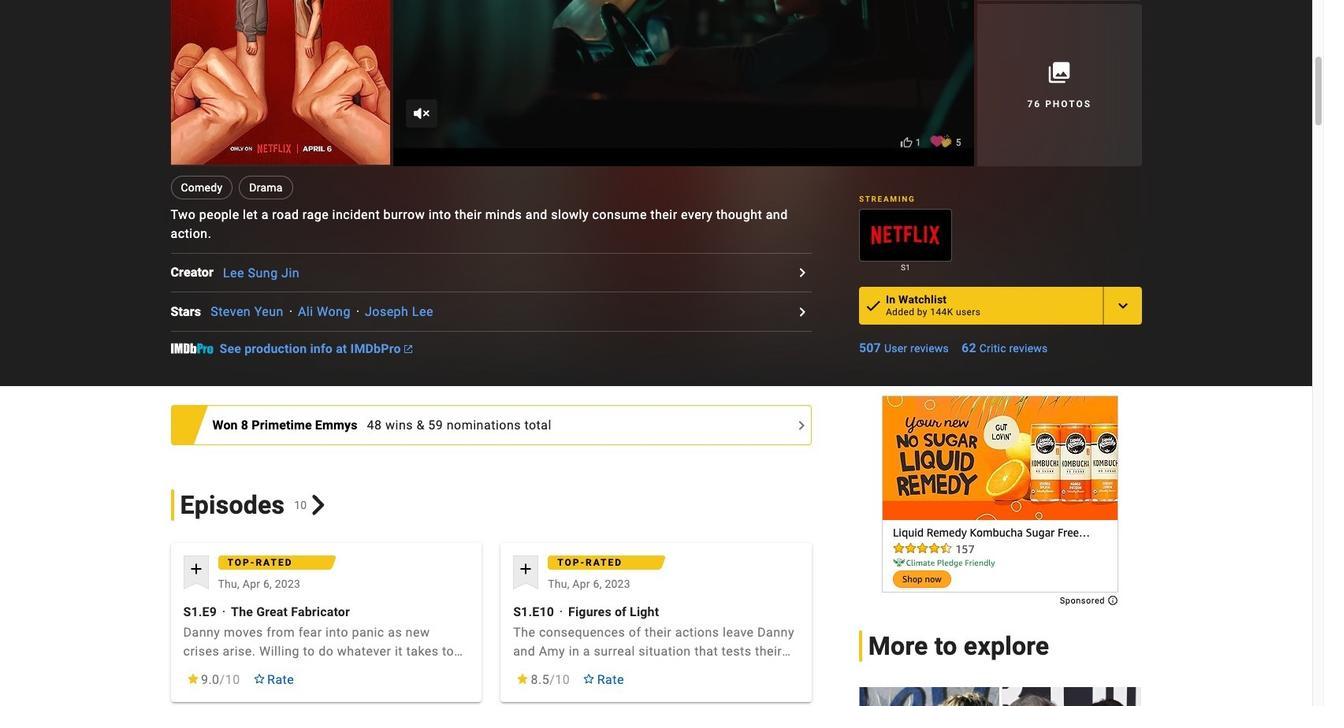 Task type: locate. For each thing, give the bounding box(es) containing it.
add image
[[186, 560, 205, 579], [517, 560, 536, 579]]

steven yeun and ali wong in beef (2023) image
[[171, 0, 390, 165]]

add image for star inline icon
[[517, 560, 536, 579]]

1 add image from the left
[[186, 560, 205, 579]]

1 vertical spatial see full cast and crew image
[[793, 303, 812, 322]]

star border inline image
[[253, 674, 265, 684]]

group
[[171, 0, 390, 166], [393, 0, 975, 166], [859, 209, 953, 275], [859, 209, 953, 262], [859, 688, 1142, 707]]

chevron right inline image
[[309, 495, 329, 516]]

2 add image from the left
[[517, 560, 536, 579]]

1 horizontal spatial add image
[[517, 560, 536, 579]]

watch official trailer element
[[393, 0, 975, 166]]

2 see full cast and crew image from the top
[[793, 303, 812, 322]]

see full cast and crew image
[[793, 263, 812, 282], [793, 303, 812, 322]]

sponsored content section
[[883, 396, 1119, 604]]

production art image
[[859, 688, 1142, 707]]

0 horizontal spatial add image
[[186, 560, 205, 579]]

video player application
[[393, 0, 975, 166]]

0 vertical spatial see full cast and crew image
[[793, 263, 812, 282]]

add title to another list image
[[1114, 297, 1133, 316]]

volume off image
[[412, 104, 431, 123]]

watch on netflix image
[[860, 210, 952, 261]]

launch inline image
[[404, 346, 412, 353]]

there are 5 reactions to this video from other people, primarily love it and appreciate emojis image
[[928, 132, 956, 151]]



Task type: vqa. For each thing, say whether or not it's contained in the screenshot.
Create a list button
no



Task type: describe. For each thing, give the bounding box(es) containing it.
star inline image
[[517, 674, 529, 684]]

1 see full cast and crew image from the top
[[793, 263, 812, 282]]

1 people liked this video image
[[897, 135, 916, 149]]

star border inline image
[[583, 674, 596, 684]]

1 people liked this video image
[[897, 136, 916, 149]]

star inline image
[[186, 674, 199, 684]]

add image for star inline image
[[186, 560, 205, 579]]

done image
[[864, 297, 883, 316]]

two people who let a road rage incident burrow into their minds and slowly consume their every thought and action. image
[[393, 0, 975, 166]]

see more awards and nominations image
[[792, 416, 811, 435]]



